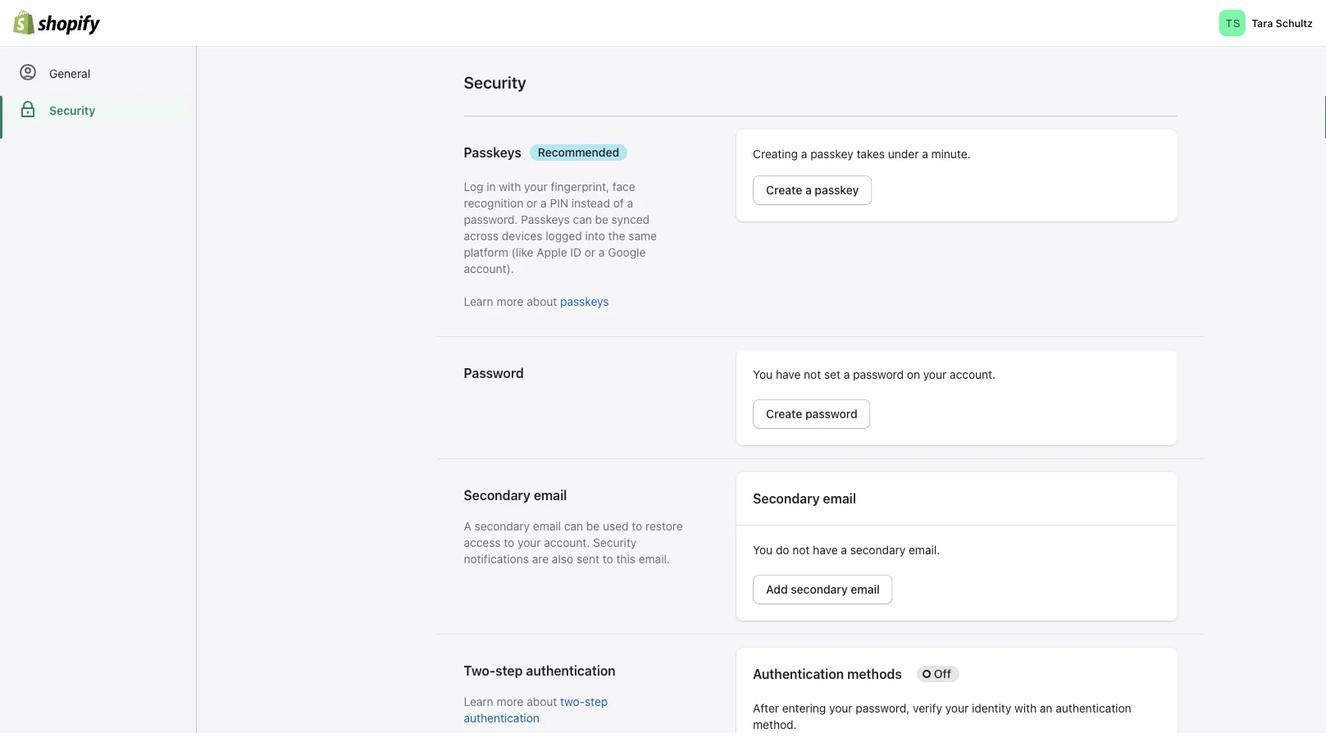 Task type: vqa. For each thing, say whether or not it's contained in the screenshot.
1st Create from the top
yes



Task type: locate. For each thing, give the bounding box(es) containing it.
not right do
[[793, 543, 810, 557]]

1 vertical spatial more
[[497, 695, 524, 709]]

0 vertical spatial about
[[527, 295, 557, 308]]

not
[[804, 368, 821, 381], [793, 543, 810, 557]]

to
[[632, 520, 642, 533], [504, 536, 515, 550], [603, 552, 613, 566]]

can
[[573, 213, 592, 226], [564, 520, 583, 533]]

step down two-step authentication
[[585, 695, 608, 709]]

1 vertical spatial step
[[585, 695, 608, 709]]

secondary right add
[[791, 583, 848, 596]]

to left this
[[603, 552, 613, 566]]

email inside 'a secondary email can be used to restore access to your account. security notifications are also sent to this email.'
[[533, 520, 561, 533]]

step up the learn more about
[[496, 663, 523, 679]]

0 horizontal spatial secondary
[[475, 520, 530, 533]]

create
[[766, 183, 802, 197], [766, 407, 802, 421]]

about for learn more about
[[527, 695, 557, 709]]

1 horizontal spatial secondary
[[791, 583, 848, 596]]

authentication inside after entering your password, verify your identity with an authentication method.
[[1056, 702, 1132, 715]]

log in with your fingerprint, face recognition or a pin instead of a password. passkeys can be synced across devices logged into the same platform (like apple id or a google account).
[[464, 180, 657, 276]]

recommended
[[538, 146, 619, 159]]

password
[[853, 368, 904, 381], [805, 407, 858, 421]]

create a passkey button
[[753, 176, 872, 205]]

with right in
[[499, 180, 521, 194]]

0 vertical spatial step
[[496, 663, 523, 679]]

1 about from the top
[[527, 295, 557, 308]]

password left the on at right
[[853, 368, 904, 381]]

account. up also
[[544, 536, 590, 550]]

0 horizontal spatial or
[[527, 196, 538, 210]]

1 vertical spatial have
[[813, 543, 838, 557]]

passkey down 'creating a passkey takes under a minute.'
[[815, 183, 859, 197]]

0 vertical spatial be
[[595, 213, 609, 226]]

0 vertical spatial learn
[[464, 295, 494, 308]]

1 vertical spatial secondary
[[850, 543, 906, 557]]

with inside after entering your password, verify your identity with an authentication method.
[[1015, 702, 1037, 715]]

1 vertical spatial you
[[753, 543, 773, 557]]

1 learn from the top
[[464, 295, 494, 308]]

1 horizontal spatial secondary
[[753, 491, 820, 507]]

step inside the two-step authentication
[[585, 695, 608, 709]]

2 about from the top
[[527, 695, 557, 709]]

1 vertical spatial can
[[564, 520, 583, 533]]

0 horizontal spatial have
[[776, 368, 801, 381]]

email.
[[909, 543, 940, 557], [639, 552, 670, 566]]

2 learn from the top
[[464, 695, 494, 709]]

1 horizontal spatial to
[[603, 552, 613, 566]]

logged
[[546, 229, 582, 243]]

create password
[[766, 407, 858, 421]]

1 vertical spatial not
[[793, 543, 810, 557]]

step
[[496, 663, 523, 679], [585, 695, 608, 709]]

authentication right an
[[1056, 702, 1132, 715]]

secondary email up do
[[753, 491, 856, 507]]

tara
[[1252, 17, 1273, 29]]

with left an
[[1015, 702, 1037, 715]]

on
[[907, 368, 920, 381]]

verify
[[913, 702, 942, 715]]

a secondary email can be used to restore access to your account. security notifications are also sent to this email.
[[464, 520, 683, 566]]

1 vertical spatial account.
[[544, 536, 590, 550]]

0 vertical spatial passkey
[[811, 147, 854, 161]]

1 horizontal spatial account.
[[950, 368, 996, 381]]

be up into
[[595, 213, 609, 226]]

general link
[[7, 59, 189, 89]]

0 vertical spatial account.
[[950, 368, 996, 381]]

secondary up add secondary email
[[850, 543, 906, 557]]

1 horizontal spatial step
[[585, 695, 608, 709]]

you for you have not set a password on your account.
[[753, 368, 773, 381]]

secondary email up a
[[464, 488, 567, 503]]

creating
[[753, 147, 798, 161]]

have
[[776, 368, 801, 381], [813, 543, 838, 557]]

0 horizontal spatial security
[[49, 104, 95, 117]]

ts
[[1226, 17, 1242, 29]]

authentication for two-step authentication
[[464, 712, 540, 725]]

a
[[801, 147, 807, 161], [922, 147, 928, 161], [805, 183, 812, 197], [541, 196, 547, 210], [627, 196, 633, 210], [599, 246, 605, 259], [844, 368, 850, 381], [841, 543, 847, 557]]

1 vertical spatial learn
[[464, 695, 494, 709]]

log
[[464, 180, 484, 194]]

2 more from the top
[[497, 695, 524, 709]]

access
[[464, 536, 501, 550]]

0 vertical spatial secondary
[[475, 520, 530, 533]]

more for learn more about passkeys
[[497, 295, 524, 308]]

0 horizontal spatial with
[[499, 180, 521, 194]]

have left set
[[776, 368, 801, 381]]

2 create from the top
[[766, 407, 802, 421]]

secondary up a
[[464, 488, 531, 503]]

0 vertical spatial security
[[464, 73, 526, 92]]

0 horizontal spatial secondary
[[464, 488, 531, 503]]

0 vertical spatial or
[[527, 196, 538, 210]]

add secondary email button
[[753, 575, 893, 605]]

tara schultz
[[1252, 17, 1313, 29]]

1 vertical spatial security
[[49, 104, 95, 117]]

1 vertical spatial passkeys
[[521, 213, 570, 226]]

after
[[753, 702, 779, 715]]

used
[[603, 520, 629, 533]]

passkeys link
[[560, 295, 609, 308]]

or
[[527, 196, 538, 210], [585, 246, 596, 259]]

0 vertical spatial can
[[573, 213, 592, 226]]

2 you from the top
[[753, 543, 773, 557]]

with
[[499, 180, 521, 194], [1015, 702, 1037, 715]]

or left pin
[[527, 196, 538, 210]]

passkeys down pin
[[521, 213, 570, 226]]

not for have
[[793, 543, 810, 557]]

secondary up do
[[753, 491, 820, 507]]

1 you from the top
[[753, 368, 773, 381]]

not left set
[[804, 368, 821, 381]]

passkeys
[[560, 295, 609, 308]]

be
[[595, 213, 609, 226], [586, 520, 600, 533]]

email down 'you do not have a secondary email.'
[[851, 583, 880, 596]]

passkeys
[[464, 145, 522, 161], [521, 213, 570, 226]]

more
[[497, 295, 524, 308], [497, 695, 524, 709]]

1 horizontal spatial or
[[585, 246, 596, 259]]

or right id
[[585, 246, 596, 259]]

set
[[824, 368, 841, 381]]

authentication up two-
[[526, 663, 616, 679]]

two-step authentication link
[[464, 695, 608, 725]]

id
[[570, 246, 582, 259]]

1 horizontal spatial with
[[1015, 702, 1037, 715]]

this
[[616, 552, 636, 566]]

can up also
[[564, 520, 583, 533]]

0 vertical spatial create
[[766, 183, 802, 197]]

1 horizontal spatial secondary email
[[753, 491, 856, 507]]

create for create password
[[766, 407, 802, 421]]

learn
[[464, 295, 494, 308], [464, 695, 494, 709]]

into
[[585, 229, 605, 243]]

you have not set a password on your account.
[[753, 368, 996, 381]]

security link
[[7, 96, 189, 125]]

to up notifications
[[504, 536, 515, 550]]

1 vertical spatial about
[[527, 695, 557, 709]]

passkeys up in
[[464, 145, 522, 161]]

2 vertical spatial secondary
[[791, 583, 848, 596]]

you
[[753, 368, 773, 381], [753, 543, 773, 557]]

0 vertical spatial you
[[753, 368, 773, 381]]

can inside 'a secondary email can be used to restore access to your account. security notifications are also sent to this email.'
[[564, 520, 583, 533]]

learn for learn more about passkeys
[[464, 295, 494, 308]]

your right entering
[[829, 702, 853, 715]]

secondary email
[[464, 488, 567, 503], [753, 491, 856, 507]]

have up add secondary email
[[813, 543, 838, 557]]

not for set
[[804, 368, 821, 381]]

passkey left takes
[[811, 147, 854, 161]]

1 create from the top
[[766, 183, 802, 197]]

0 horizontal spatial secondary email
[[464, 488, 567, 503]]

email
[[534, 488, 567, 503], [823, 491, 856, 507], [533, 520, 561, 533], [851, 583, 880, 596]]

2 horizontal spatial secondary
[[850, 543, 906, 557]]

about for learn more about passkeys
[[527, 295, 557, 308]]

learn down account).
[[464, 295, 494, 308]]

account. inside 'a secondary email can be used to restore access to your account. security notifications are also sent to this email.'
[[544, 536, 590, 550]]

your
[[524, 180, 548, 194], [923, 368, 947, 381], [518, 536, 541, 550], [829, 702, 853, 715], [946, 702, 969, 715]]

secondary email for not
[[753, 491, 856, 507]]

more down two-step authentication
[[497, 695, 524, 709]]

1 horizontal spatial have
[[813, 543, 838, 557]]

0 horizontal spatial account.
[[544, 536, 590, 550]]

methods
[[847, 666, 902, 682]]

0 vertical spatial more
[[497, 295, 524, 308]]

2 horizontal spatial security
[[593, 536, 637, 550]]

about left two-
[[527, 695, 557, 709]]

authentication inside the two-step authentication
[[464, 712, 540, 725]]

more down account).
[[497, 295, 524, 308]]

1 vertical spatial create
[[766, 407, 802, 421]]

learn more about passkeys
[[464, 295, 609, 308]]

to right used
[[632, 520, 642, 533]]

you up create password
[[753, 368, 773, 381]]

secondary
[[475, 520, 530, 533], [850, 543, 906, 557], [791, 583, 848, 596]]

1 vertical spatial to
[[504, 536, 515, 550]]

you left do
[[753, 543, 773, 557]]

0 vertical spatial not
[[804, 368, 821, 381]]

email up are
[[533, 520, 561, 533]]

passkey inside button
[[815, 183, 859, 197]]

a down 'creating a passkey takes under a minute.'
[[805, 183, 812, 197]]

off
[[934, 667, 951, 681]]

same
[[629, 229, 657, 243]]

secondary
[[464, 488, 531, 503], [753, 491, 820, 507]]

0 vertical spatial have
[[776, 368, 801, 381]]

secondary up the access
[[475, 520, 530, 533]]

do
[[776, 543, 790, 557]]

1 more from the top
[[497, 295, 524, 308]]

account. right the on at right
[[950, 368, 996, 381]]

your up are
[[518, 536, 541, 550]]

1 vertical spatial password
[[805, 407, 858, 421]]

in
[[487, 180, 496, 194]]

your inside log in with your fingerprint, face recognition or a pin instead of a password. passkeys can be synced across devices logged into the same platform (like apple id or a google account).
[[524, 180, 548, 194]]

secondary for a secondary email can be used to restore access to your account. security notifications are also sent to this email.
[[475, 520, 530, 533]]

sent
[[577, 552, 600, 566]]

password.
[[464, 213, 518, 226]]

you for you do not have a secondary email.
[[753, 543, 773, 557]]

passkey
[[811, 147, 854, 161], [815, 183, 859, 197]]

face
[[613, 180, 635, 194]]

2 horizontal spatial to
[[632, 520, 642, 533]]

create a passkey
[[766, 183, 859, 197]]

the
[[608, 229, 625, 243]]

1 vertical spatial passkey
[[815, 183, 859, 197]]

can down instead
[[573, 213, 592, 226]]

synced
[[612, 213, 650, 226]]

0 vertical spatial with
[[499, 180, 521, 194]]

learn down two- at left
[[464, 695, 494, 709]]

2 vertical spatial security
[[593, 536, 637, 550]]

secondary inside 'button'
[[791, 583, 848, 596]]

1 horizontal spatial security
[[464, 73, 526, 92]]

under
[[888, 147, 919, 161]]

0 horizontal spatial email.
[[639, 552, 670, 566]]

authentication
[[526, 663, 616, 679], [1056, 702, 1132, 715], [464, 712, 540, 725]]

1 vertical spatial be
[[586, 520, 600, 533]]

1 vertical spatial with
[[1015, 702, 1037, 715]]

secondary inside 'a secondary email can be used to restore access to your account. security notifications are also sent to this email.'
[[475, 520, 530, 533]]

1 vertical spatial or
[[585, 246, 596, 259]]

security
[[464, 73, 526, 92], [49, 104, 95, 117], [593, 536, 637, 550]]

google
[[608, 246, 646, 259]]

password down set
[[805, 407, 858, 421]]

about left passkeys link
[[527, 295, 557, 308]]

be left used
[[586, 520, 600, 533]]

authentication down the learn more about
[[464, 712, 540, 725]]

0 horizontal spatial step
[[496, 663, 523, 679]]

your left fingerprint,
[[524, 180, 548, 194]]



Task type: describe. For each thing, give the bounding box(es) containing it.
0 horizontal spatial to
[[504, 536, 515, 550]]

security inside 'a secondary email can be used to restore access to your account. security notifications are also sent to this email.'
[[593, 536, 637, 550]]

email. inside 'a secondary email can be used to restore access to your account. security notifications are also sent to this email.'
[[639, 552, 670, 566]]

a right set
[[844, 368, 850, 381]]

password inside button
[[805, 407, 858, 421]]

0 vertical spatial password
[[853, 368, 904, 381]]

are
[[532, 552, 549, 566]]

takes
[[857, 147, 885, 161]]

entering
[[782, 702, 826, 715]]

also
[[552, 552, 573, 566]]

email up 'you do not have a secondary email.'
[[823, 491, 856, 507]]

0 vertical spatial to
[[632, 520, 642, 533]]

password
[[464, 365, 524, 381]]

your right the on at right
[[923, 368, 947, 381]]

(like
[[512, 246, 534, 259]]

step for two-
[[585, 695, 608, 709]]

your right verify
[[946, 702, 969, 715]]

add
[[766, 583, 788, 596]]

minute.
[[931, 147, 971, 161]]

notifications
[[464, 552, 529, 566]]

step for two-
[[496, 663, 523, 679]]

passkey for create
[[815, 183, 859, 197]]

pin
[[550, 196, 568, 210]]

authentication for two-step authentication
[[526, 663, 616, 679]]

can inside log in with your fingerprint, face recognition or a pin instead of a password. passkeys can be synced across devices logged into the same platform (like apple id or a google account).
[[573, 213, 592, 226]]

across
[[464, 229, 499, 243]]

devices
[[502, 229, 543, 243]]

apple
[[537, 246, 567, 259]]

general
[[49, 67, 90, 80]]

email inside add secondary email 'button'
[[851, 583, 880, 596]]

secondary for add secondary email
[[791, 583, 848, 596]]

add secondary email
[[766, 583, 880, 596]]

be inside 'a secondary email can be used to restore access to your account. security notifications are also sent to this email.'
[[586, 520, 600, 533]]

with inside log in with your fingerprint, face recognition or a pin instead of a password. passkeys can be synced across devices logged into the same platform (like apple id or a google account).
[[499, 180, 521, 194]]

a left pin
[[541, 196, 547, 210]]

passkey for creating
[[811, 147, 854, 161]]

password,
[[856, 702, 910, 715]]

your inside 'a secondary email can be used to restore access to your account. security notifications are also sent to this email.'
[[518, 536, 541, 550]]

secondary for secondary
[[464, 488, 531, 503]]

two-
[[464, 663, 496, 679]]

a right under
[[922, 147, 928, 161]]

more for learn more about
[[497, 695, 524, 709]]

a right of
[[627, 196, 633, 210]]

two-step authentication
[[464, 695, 608, 725]]

learn more about
[[464, 695, 560, 709]]

identity
[[972, 702, 1012, 715]]

a inside button
[[805, 183, 812, 197]]

a
[[464, 520, 471, 533]]

secondary for do
[[753, 491, 820, 507]]

two-
[[560, 695, 585, 709]]

a down into
[[599, 246, 605, 259]]

schultz
[[1276, 17, 1313, 29]]

create password button
[[753, 399, 871, 429]]

1 horizontal spatial email.
[[909, 543, 940, 557]]

a up add secondary email
[[841, 543, 847, 557]]

two-step authentication
[[464, 663, 616, 679]]

a right the creating
[[801, 147, 807, 161]]

restore
[[646, 520, 683, 533]]

creating a passkey takes under a minute.
[[753, 147, 971, 161]]

learn for learn more about
[[464, 695, 494, 709]]

you do not have a secondary email.
[[753, 543, 940, 557]]

create for create a passkey
[[766, 183, 802, 197]]

instead
[[572, 196, 610, 210]]

authentication
[[753, 666, 844, 682]]

0 vertical spatial passkeys
[[464, 145, 522, 161]]

recognition
[[464, 196, 524, 210]]

of
[[613, 196, 624, 210]]

email up 'a secondary email can be used to restore access to your account. security notifications are also sent to this email.'
[[534, 488, 567, 503]]

after entering your password, verify your identity with an authentication method.
[[753, 702, 1132, 732]]

shopify image
[[13, 10, 100, 36]]

platform
[[464, 246, 508, 259]]

an
[[1040, 702, 1053, 715]]

be inside log in with your fingerprint, face recognition or a pin instead of a password. passkeys can be synced across devices logged into the same platform (like apple id or a google account).
[[595, 213, 609, 226]]

method.
[[753, 718, 797, 732]]

authentication methods
[[753, 666, 902, 682]]

account).
[[464, 262, 514, 276]]

secondary email for email
[[464, 488, 567, 503]]

2 vertical spatial to
[[603, 552, 613, 566]]

fingerprint,
[[551, 180, 610, 194]]

passkeys inside log in with your fingerprint, face recognition or a pin instead of a password. passkeys can be synced across devices logged into the same platform (like apple id or a google account).
[[521, 213, 570, 226]]



